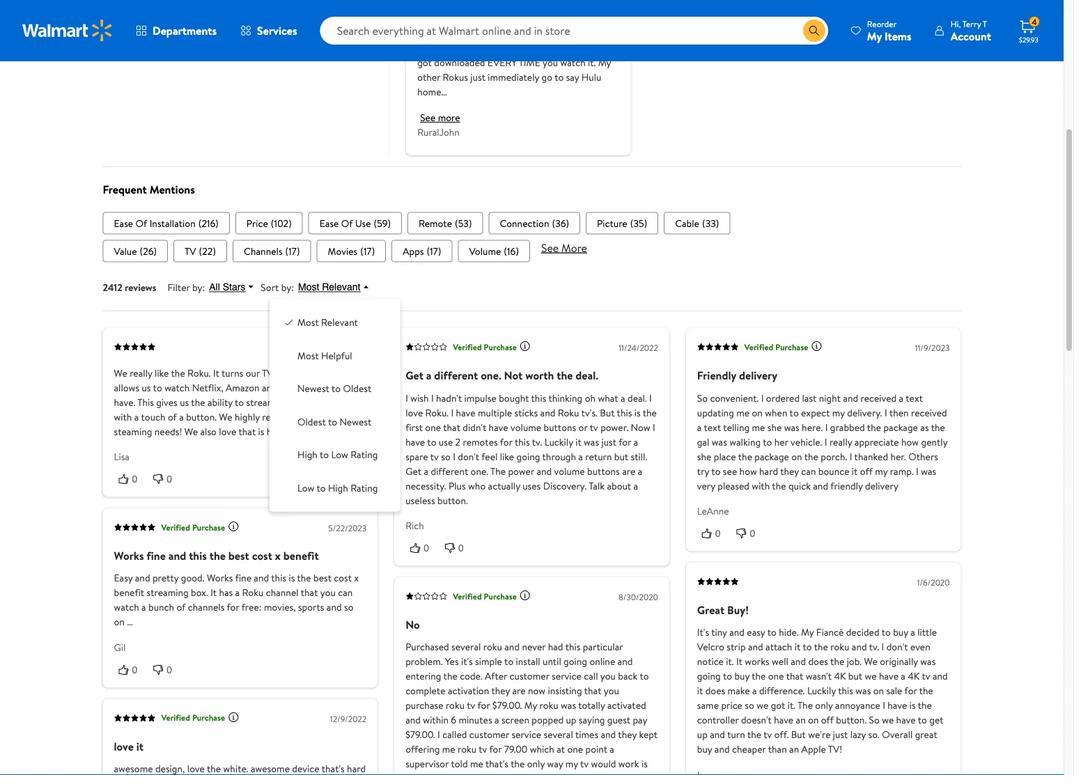Task type: locate. For each thing, give the bounding box(es) containing it.
this up annoyance
[[839, 685, 854, 699]]

turn
[[728, 729, 746, 742]]

does up same
[[706, 685, 726, 699]]

was up the return
[[584, 435, 599, 449]]

(17) for apps (17)
[[427, 245, 442, 258]]

purchase up get a different one. not worth the deal.
[[484, 341, 517, 353]]

0 horizontal spatial tv.
[[532, 435, 542, 449]]

0 for 0 button underneath the bunch
[[167, 665, 172, 676]]

love it
[[114, 740, 144, 755]]

more
[[438, 111, 460, 125]]

to right back
[[640, 670, 649, 684]]

to left your
[[328, 416, 337, 429]]

we inside we really like the roku. it turns our tvs into smart tvs and allows us to watch netflix, amazon and any other apps we have. this gives us the ability to stream shows and movies with a touch of a button. we highly recommend it for your steaming needs! we also love that is has the roku channel.
[[343, 381, 355, 395]]

a down originally
[[901, 670, 906, 684]]

up down controller at the bottom right of the page
[[698, 729, 708, 742]]

1 horizontal spatial off
[[861, 465, 873, 478]]

i up originally
[[882, 641, 885, 655]]

it inside it's tiny and easy to hide. my fiancé decided to buy a little velcro strip and attach it to the roku and tv. i don't even notice it. it works well and does the job. we originally was going to buy the one that wasn't 4k but we have a 4k tv and it does make a difference. luckily this was on sale for the same price so we got it. the only annoyance i have is the controller doesn't have an on off button. so we have to get up and turn the tv off. but we're just lazy so. overall great buy and cheaper than an apple tv!
[[737, 656, 743, 669]]

0 vertical spatial rich
[[748, 8, 767, 22]]

we
[[343, 381, 355, 395], [865, 670, 877, 684], [757, 700, 769, 713], [882, 714, 894, 728]]

0 button down leanne
[[698, 527, 732, 541]]

0 for 0 button underneath the pleased
[[750, 529, 756, 540]]

1 horizontal spatial (17)
[[361, 245, 375, 258]]

0 horizontal spatial by:
[[192, 281, 205, 294]]

apps
[[322, 381, 341, 395]]

0 vertical spatial don't
[[458, 450, 480, 464]]

relevant inside option group
[[321, 316, 358, 330]]

my inside purchased  several roku and never had this particular problem. yes it's simple to install until going online and entering the code. after customer service call you back to complete activation they are now insisting that you purchase roku tv for $79.00. my roku was totally activated and within 6 minutes a screen popped up saying guest pay $79.00. i  called customer service several times and they kept offering me roku tv for 79.00 which at one point a supervisor told me that's the only way my tv would work is to pay $ 79.00. some how the original associate i s
[[525, 700, 537, 713]]

roku inside 'i wish i hadn't impulse bought this thinking oh what a deal. i love roku. i have multiple sticks and roku tv's. but this is the first one that didn't have volume buttons or tv power. now i have to use 2 remotes for this tv. luckily it was just for a spare tv so i don't feel like going through a return but still. get a different one. the power and volume buttons are a necessity.  plus who actually uses discovery. talk about a useless button.'
[[558, 406, 580, 420]]

0 horizontal spatial benefit
[[114, 587, 144, 600]]

1 vertical spatial roku
[[299, 425, 321, 439]]

search icon image
[[809, 25, 820, 36]]

more
[[562, 240, 588, 256]]

0 vertical spatial x
[[275, 549, 281, 564]]

for inside we really like the roku. it turns our tvs into smart tvs and allows us to watch netflix, amazon and any other apps we have. this gives us the ability to stream shows and movies with a touch of a button. we highly recommend it for your steaming needs! we also love that is has the roku channel.
[[324, 410, 336, 424]]

i right here.
[[826, 421, 828, 434]]

tv
[[185, 245, 196, 258]]

fine up pretty
[[147, 549, 166, 564]]

1 vertical spatial it.
[[788, 700, 796, 713]]

like right feel
[[500, 450, 514, 464]]

(59)
[[374, 217, 391, 230]]

1 vertical spatial like
[[500, 450, 514, 464]]

we up annoyance
[[865, 670, 877, 684]]

called
[[443, 729, 467, 742]]

0 horizontal spatial buy
[[698, 743, 713, 757]]

see up ruraljohn
[[420, 111, 436, 125]]

like
[[155, 366, 169, 380], [500, 450, 514, 464]]

just down power.
[[602, 435, 617, 449]]

that
[[443, 421, 461, 434], [239, 425, 256, 439], [301, 587, 318, 600], [787, 670, 804, 684], [585, 685, 602, 699]]

to right 'other'
[[332, 383, 341, 396]]

have down multiple
[[489, 421, 509, 434]]

high
[[298, 449, 318, 462], [328, 482, 348, 495]]

picture (35)
[[597, 217, 648, 230]]

2 horizontal spatial button.
[[837, 714, 867, 728]]

(17) for channels (17)
[[285, 245, 300, 258]]

0 vertical spatial she
[[768, 421, 782, 434]]

activated
[[608, 700, 647, 713]]

verified
[[453, 341, 482, 353], [745, 341, 774, 353], [161, 522, 190, 534], [453, 591, 482, 603], [161, 713, 190, 725]]

attach
[[766, 641, 793, 655]]

get inside 'i wish i hadn't impulse bought this thinking oh what a deal. i love roku. i have multiple sticks and roku tv's. but this is the first one that didn't have volume buttons or tv power. now i have to use 2 remotes for this tv. luckily it was just for a spare tv so i don't feel like going through a return but still. get a different one. the power and volume buttons are a necessity.  plus who actually uses discovery. talk about a useless button.'
[[406, 465, 422, 478]]

2 horizontal spatial one
[[769, 670, 784, 684]]

that inside 'i wish i hadn't impulse bought this thinking oh what a deal. i love roku. i have multiple sticks and roku tv's. but this is the first one that didn't have volume buttons or tv power. now i have to use 2 remotes for this tv. luckily it was just for a spare tv so i don't feel like going through a return but still. get a different one. the power and volume buttons are a necessity.  plus who actually uses discovery. talk about a useless button.'
[[443, 421, 461, 434]]

i down would
[[605, 773, 608, 776]]

was inside 'i wish i hadn't impulse bought this thinking oh what a deal. i love roku. i have multiple sticks and roku tv's. but this is the first one that didn't have volume buttons or tv power. now i have to use 2 remotes for this tv. luckily it was just for a spare tv so i don't feel like going through a return but still. get a different one. the power and volume buttons are a necessity.  plus who actually uses discovery. talk about a useless button.'
[[584, 435, 599, 449]]

on inside easy and pretty good.  works fine and this is the best cost x benefit streaming box. it has a roku channel that you can watch a bunch of channels for free: movies, sports and so on …
[[114, 616, 125, 630]]

up
[[566, 714, 577, 728], [698, 729, 708, 742]]

ruraljohn
[[418, 125, 460, 139]]

1 vertical spatial see
[[541, 240, 559, 256]]

but right off.
[[792, 729, 806, 742]]

list item containing ease of installation
[[103, 212, 230, 235]]

verified up friendly delivery
[[745, 341, 774, 353]]

0 horizontal spatial but
[[600, 406, 615, 420]]

0 horizontal spatial $79.00.
[[406, 729, 435, 742]]

verified purchase information image up not
[[520, 341, 531, 352]]

ease
[[114, 217, 133, 230], [320, 217, 339, 230]]

and up the stream
[[262, 381, 277, 395]]

expect
[[802, 406, 830, 420]]

you down online
[[601, 670, 616, 684]]

oldest right apps
[[343, 383, 372, 396]]

purchase for love it
[[192, 713, 225, 725]]

going inside it's tiny and easy to hide. my fiancé decided to buy a little velcro strip and attach it to the roku and tv. i don't even notice it. it works well and does the job. we originally was going to buy the one that wasn't 4k but we have a 4k tv and it does make a difference. luckily this was on sale for the same price so we got it. the only annoyance i have is the controller doesn't have an on off button. so we have to get up and turn the tv off. but we're just lazy so. overall great buy and cheaper than an apple tv!
[[698, 670, 721, 684]]

1 horizontal spatial don't
[[887, 641, 909, 655]]

delivery inside so convenient.  i ordered last night and received a text updating me on when to expect my delivery.  i then received a text telling me she was here.  i grabbed the package as the gal was walking to her vehicle.  i really appreciate how gently she place the package on the porch.  i thanked her.  others try to see how hard they can bounce it off my ramp.  i was very pleased with the quick and friendly delivery
[[866, 479, 899, 493]]

buy!
[[728, 603, 749, 618]]

0 horizontal spatial volume
[[511, 421, 542, 434]]

particular
[[583, 641, 623, 655]]

2 by: from the left
[[281, 281, 294, 294]]

verified for works fine and this the best cost x benefit
[[161, 522, 190, 534]]

list item containing remote
[[408, 212, 483, 235]]

0 for 0 button underneath leanne
[[716, 529, 721, 540]]

it inside we really like the roku. it turns our tvs into smart tvs and allows us to watch netflix, amazon and any other apps we have. this gives us the ability to stream shows and movies with a touch of a button. we highly recommend it for your steaming needs! we also love that is has the roku channel.
[[213, 366, 219, 380]]

we right job.
[[865, 656, 878, 669]]

0 horizontal spatial how
[[495, 773, 512, 776]]

stars
[[223, 282, 246, 293]]

option group
[[281, 311, 389, 501]]

so inside 'i wish i hadn't impulse bought this thinking oh what a deal. i love roku. i have multiple sticks and roku tv's. but this is the first one that didn't have volume buttons or tv power. now i have to use 2 remotes for this tv. luckily it was just for a spare tv so i don't feel like going through a return but still. get a different one. the power and volume buttons are a necessity.  plus who actually uses discovery. talk about a useless button.'
[[441, 450, 451, 464]]

have up off.
[[774, 714, 794, 728]]

it's
[[461, 656, 473, 669]]

you inside easy and pretty good.  works fine and this is the best cost x benefit streaming box. it has a roku channel that you can watch a bunch of channels for free: movies, sports and so on …
[[321, 587, 336, 600]]

relevant
[[322, 282, 361, 293], [321, 316, 358, 330]]

hi, terry t account
[[951, 18, 992, 44]]

tv
[[590, 421, 599, 434], [431, 450, 439, 464], [922, 670, 931, 684], [467, 700, 476, 713], [764, 729, 773, 742], [479, 743, 488, 757], [581, 758, 589, 772]]

roku up the popped
[[540, 700, 559, 713]]

not
[[504, 368, 523, 384]]

walmart image
[[22, 20, 113, 42]]

2 vertical spatial so
[[745, 700, 755, 713]]

roku inside we really like the roku. it turns our tvs into smart tvs and allows us to watch netflix, amazon and any other apps we have. this gives us the ability to stream shows and movies with a touch of a button. we highly recommend it for your steaming needs! we also love that is has the roku channel.
[[299, 425, 321, 439]]

can inside easy and pretty good.  works fine and this is the best cost x benefit streaming box. it has a roku channel that you can watch a bunch of channels for free: movies, sports and so on …
[[338, 587, 353, 600]]

2 ease from the left
[[320, 217, 339, 230]]

1 vertical spatial they
[[492, 685, 510, 699]]

1 vertical spatial so
[[869, 714, 880, 728]]

we
[[114, 366, 127, 380], [219, 410, 233, 424], [185, 425, 198, 439], [865, 656, 878, 669]]

8/30/2020
[[619, 592, 659, 604]]

2 vertical spatial my
[[525, 700, 537, 713]]

can
[[802, 465, 816, 478], [338, 587, 353, 600]]

2 vertical spatial they
[[618, 729, 637, 742]]

most right sort by:
[[298, 282, 319, 293]]

off inside so convenient.  i ordered last night and received a text updating me on when to expect my delivery.  i then received a text telling me she was here.  i grabbed the package as the gal was walking to her vehicle.  i really appreciate how gently she place the package on the porch.  i thanked her.  others try to see how hard they can bounce it off my ramp.  i was very pleased with the quick and friendly delivery
[[861, 465, 873, 478]]

see
[[420, 111, 436, 125], [541, 240, 559, 256]]

2 vertical spatial buy
[[698, 743, 713, 757]]

newest down movies
[[340, 416, 372, 429]]

was up her
[[785, 421, 800, 434]]

it inside we really like the roku. it turns our tvs into smart tvs and allows us to watch netflix, amazon and any other apps we have. this gives us the ability to stream shows and movies with a touch of a button. we highly recommend it for your steaming needs! we also love that is has the roku channel.
[[316, 410, 321, 424]]

roku
[[484, 641, 502, 655], [831, 641, 850, 655], [446, 700, 465, 713], [540, 700, 559, 713], [458, 743, 477, 757]]

1 vertical spatial really
[[830, 435, 853, 449]]

best inside easy and pretty good.  works fine and this is the best cost x benefit streaming box. it has a roku channel that you can watch a bunch of channels for free: movies, sports and so on …
[[314, 572, 332, 586]]

for up the minutes
[[478, 700, 490, 713]]

terry
[[963, 18, 982, 30]]

verified purchase information image
[[228, 713, 239, 724]]

0 vertical spatial benefit
[[284, 549, 319, 564]]

was
[[785, 421, 800, 434], [584, 435, 599, 449], [712, 435, 728, 449], [922, 465, 937, 478], [921, 656, 936, 669], [856, 685, 871, 699], [561, 700, 576, 713]]

off down thanked
[[861, 465, 873, 478]]

steaming
[[114, 425, 152, 439]]

(17) for movies (17)
[[361, 245, 375, 258]]

0 vertical spatial watch
[[165, 381, 190, 395]]

2 (17) from the left
[[361, 245, 375, 258]]

for
[[324, 410, 336, 424], [500, 435, 513, 449], [619, 435, 632, 449], [227, 601, 239, 615], [905, 685, 918, 699], [478, 700, 490, 713], [490, 743, 502, 757]]

verified purchase for friendly delivery
[[745, 341, 809, 353]]

2 rating from the top
[[351, 482, 378, 495]]

1 horizontal spatial x
[[354, 572, 359, 586]]

1 horizontal spatial luckily
[[808, 685, 836, 699]]

(33)
[[703, 217, 719, 230]]

movies (17)
[[328, 245, 375, 258]]

also
[[200, 425, 217, 439]]

didn't
[[463, 421, 487, 434]]

package
[[884, 421, 919, 434], [755, 450, 790, 464]]

we inside it's tiny and easy to hide. my fiancé decided to buy a little velcro strip and attach it to the roku and tv. i don't even notice it. it works well and does the job. we originally was going to buy the one that wasn't 4k but we have a 4k tv and it does make a difference. luckily this was on sale for the same price so we got it. the only annoyance i have is the controller doesn't have an on off button. so we have to get up and turn the tv off. but we're just lazy so. overall great buy and cheaper than an apple tv!
[[865, 656, 878, 669]]

oldest
[[343, 383, 372, 396], [298, 416, 326, 429]]

tv up the that's
[[479, 743, 488, 757]]

pay
[[633, 714, 648, 728], [417, 773, 432, 776]]

1 vertical spatial most relevant
[[298, 316, 358, 330]]

get a different one. not worth the deal.
[[406, 368, 599, 384]]

for inside it's tiny and easy to hide. my fiancé decided to buy a little velcro strip and attach it to the roku and tv. i don't even notice it. it works well and does the job. we originally was going to buy the one that wasn't 4k but we have a 4k tv and it does make a difference. luckily this was on sale for the same price so we got it. the only annoyance i have is the controller doesn't have an on off button. so we have to get up and turn the tv off. but we're just lazy so. overall great buy and cheaper than an apple tv!
[[905, 685, 918, 699]]

associate
[[564, 773, 603, 776]]

roku down thinking
[[558, 406, 580, 420]]

verified purchase information image
[[520, 341, 531, 352], [812, 341, 823, 352], [228, 522, 239, 533], [520, 591, 531, 602]]

it inside easy and pretty good.  works fine and this is the best cost x benefit streaming box. it has a roku channel that you can watch a bunch of channels for free: movies, sports and so on …
[[211, 587, 217, 600]]

but inside 'i wish i hadn't impulse bought this thinking oh what a deal. i love roku. i have multiple sticks and roku tv's. but this is the first one that didn't have volume buttons or tv power. now i have to use 2 remotes for this tv. luckily it was just for a spare tv so i don't feel like going through a return but still. get a different one. the power and volume buttons are a necessity.  plus who actually uses discovery. talk about a useless button.'
[[615, 450, 629, 464]]

list item containing apps
[[392, 240, 453, 263]]

even
[[911, 641, 931, 655]]

reorder my items
[[868, 18, 912, 44]]

the inside it's tiny and easy to hide. my fiancé decided to buy a little velcro strip and attach it to the roku and tv. i don't even notice it. it works well and does the job. we originally was going to buy the one that wasn't 4k but we have a 4k tv and it does make a difference. luckily this was on sale for the same price so we got it. the only annoyance i have is the controller doesn't have an on off button. so we have to get up and turn the tv off. but we're just lazy so. overall great buy and cheaper than an apple tv!
[[798, 700, 813, 713]]

my down thanked
[[876, 465, 888, 478]]

buy up make
[[735, 670, 750, 684]]

can inside so convenient.  i ordered last night and received a text updating me on when to expect my delivery.  i then received a text telling me she was here.  i grabbed the package as the gal was walking to her vehicle.  i really appreciate how gently she place the package on the porch.  i thanked her.  others try to see how hard they can bounce it off my ramp.  i was very pleased with the quick and friendly delivery
[[802, 465, 816, 478]]

is inside easy and pretty good.  works fine and this is the best cost x benefit streaming box. it has a roku channel that you can watch a bunch of channels for free: movies, sports and so on …
[[289, 572, 295, 586]]

5/22/2023
[[328, 523, 367, 535]]

that inside it's tiny and easy to hide. my fiancé decided to buy a little velcro strip and attach it to the roku and tv. i don't even notice it. it works well and does the job. we originally was going to buy the one that wasn't 4k but we have a 4k tv and it does make a difference. luckily this was on sale for the same price so we got it. the only annoyance i have is the controller doesn't have an on off button. so we have to get up and turn the tv off. but we're just lazy so. overall great buy and cheaper than an apple tv!
[[787, 670, 804, 684]]

0 horizontal spatial of
[[136, 217, 147, 230]]

really up allows
[[130, 366, 152, 380]]

0 vertical spatial roku.
[[188, 366, 211, 380]]

(26)
[[140, 245, 157, 258]]

list item
[[103, 212, 230, 235], [235, 212, 303, 235], [309, 212, 402, 235], [408, 212, 483, 235], [489, 212, 581, 235], [586, 212, 659, 235], [664, 212, 731, 235], [103, 240, 168, 263], [174, 240, 227, 263], [233, 240, 311, 263], [317, 240, 386, 263], [392, 240, 453, 263], [458, 240, 530, 263]]

1 vertical spatial love
[[219, 425, 237, 439]]

list item containing ease of use
[[309, 212, 402, 235]]

free:
[[242, 601, 262, 615]]

for right "remotes"
[[500, 435, 513, 449]]

tvs up apps
[[326, 366, 341, 380]]

one. left not
[[481, 368, 502, 384]]

1 vertical spatial the
[[798, 700, 813, 713]]

items
[[885, 28, 912, 44]]

connection (36)
[[500, 217, 569, 230]]

really inside we really like the roku. it turns our tvs into smart tvs and allows us to watch netflix, amazon and any other apps we have. this gives us the ability to stream shows and movies with a touch of a button. we highly recommend it for your steaming needs! we also love that is has the roku channel.
[[130, 366, 152, 380]]

list item up see more list
[[489, 212, 581, 235]]

0 vertical spatial they
[[781, 465, 799, 478]]

my left items
[[868, 28, 882, 44]]

a
[[426, 368, 432, 384], [621, 392, 626, 405], [899, 392, 904, 405], [134, 410, 139, 424], [179, 410, 184, 424], [698, 421, 702, 434], [634, 435, 638, 449], [579, 450, 583, 464], [424, 465, 429, 478], [638, 465, 643, 478], [634, 479, 639, 493], [235, 587, 240, 600], [142, 601, 146, 615], [911, 626, 916, 640], [901, 670, 906, 684], [753, 685, 757, 699], [495, 714, 499, 728], [610, 743, 615, 757]]

0 horizontal spatial roku
[[242, 587, 264, 600]]

purchase up 'works fine and this the best cost x benefit'
[[192, 522, 225, 534]]

1 vertical spatial off
[[822, 714, 834, 728]]

verified up get a different one. not worth the deal.
[[453, 341, 482, 353]]

great
[[698, 603, 725, 618]]

3 (17) from the left
[[427, 245, 442, 258]]

just inside it's tiny and easy to hide. my fiancé decided to buy a little velcro strip and attach it to the roku and tv. i don't even notice it. it works well and does the job. we originally was going to buy the one that wasn't 4k but we have a 4k tv and it does make a difference. luckily this was on sale for the same price so we got it. the only annoyance i have is the controller doesn't have an on off button. so we have to get up and turn the tv off. but we're just lazy so. overall great buy and cheaper than an apple tv!
[[833, 729, 849, 742]]

are inside 'i wish i hadn't impulse bought this thinking oh what a deal. i love roku. i have multiple sticks and roku tv's. but this is the first one that didn't have volume buttons or tv power. now i have to use 2 remotes for this tv. luckily it was just for a spare tv so i don't feel like going through a return but still. get a different one. the power and volume buttons are a necessity.  plus who actually uses discovery. talk about a useless button.'
[[622, 465, 636, 478]]

volume
[[469, 245, 501, 258]]

(36)
[[552, 217, 569, 230]]

fiancé
[[817, 626, 844, 640]]

is down highly
[[258, 425, 265, 439]]

2 of from the left
[[341, 217, 353, 230]]

it. down strip
[[726, 656, 734, 669]]

benefit up channel at the bottom left
[[284, 549, 319, 564]]

for down power.
[[619, 435, 632, 449]]

are inside purchased  several roku and never had this particular problem. yes it's simple to install until going online and entering the code. after customer service call you back to complete activation they are now insisting that you purchase roku tv for $79.00. my roku was totally activated and within 6 minutes a screen popped up saying guest pay $79.00. i  called customer service several times and they kept offering me roku tv for 79.00 which at one point a supervisor told me that's the only way my tv would work is to pay $ 79.00. some how the original associate i s
[[513, 685, 526, 699]]

roku up 6
[[446, 700, 465, 713]]

bounce
[[819, 465, 850, 478]]

service up 79.00
[[512, 729, 542, 742]]

this up power.
[[617, 406, 632, 420]]

that up totally
[[585, 685, 602, 699]]

list item containing price
[[235, 212, 303, 235]]

it inside 'i wish i hadn't impulse bought this thinking oh what a deal. i love roku. i have multiple sticks and roku tv's. but this is the first one that didn't have volume buttons or tv power. now i have to use 2 remotes for this tv. luckily it was just for a spare tv so i don't feel like going through a return but still. get a different one. the power and volume buttons are a necessity.  plus who actually uses discovery. talk about a useless button.'
[[576, 435, 582, 449]]

purchase left verified purchase information image at the left bottom
[[192, 713, 225, 725]]

1 horizontal spatial received
[[912, 406, 948, 420]]

list
[[103, 212, 961, 235]]

of inside we really like the roku. it turns our tvs into smart tvs and allows us to watch netflix, amazon and any other apps we have. this gives us the ability to stream shows and movies with a touch of a button. we highly recommend it for your steaming needs! we also love that is has the roku channel.
[[168, 410, 177, 424]]

2 4k from the left
[[908, 670, 920, 684]]

roku. inside we really like the roku. it turns our tvs into smart tvs and allows us to watch netflix, amazon and any other apps we have. this gives us the ability to stream shows and movies with a touch of a button. we highly recommend it for your steaming needs! we also love that is has the roku channel.
[[188, 366, 211, 380]]

would
[[591, 758, 616, 772]]

1 horizontal spatial with
[[752, 479, 770, 493]]

buttons left 'or' on the bottom right of page
[[544, 421, 577, 434]]

1 horizontal spatial can
[[802, 465, 816, 478]]

difference.
[[760, 685, 805, 699]]

easy
[[747, 626, 766, 640]]

my right hide.
[[802, 626, 814, 640]]

really inside so convenient.  i ordered last night and received a text updating me on when to expect my delivery.  i then received a text telling me she was here.  i grabbed the package as the gal was walking to her vehicle.  i really appreciate how gently she place the package on the porch.  i thanked her.  others try to see how hard they can bounce it off my ramp.  i was very pleased with the quick and friendly delivery
[[830, 435, 853, 449]]

use
[[439, 435, 453, 449]]

it inside so convenient.  i ordered last night and received a text updating me on when to expect my delivery.  i then received a text telling me she was here.  i grabbed the package as the gal was walking to her vehicle.  i really appreciate how gently she place the package on the porch.  i thanked her.  others try to see how hard they can bounce it off my ramp.  i was very pleased with the quick and friendly delivery
[[852, 465, 858, 478]]

oh
[[585, 392, 596, 405]]

Walmart Site-Wide search field
[[320, 17, 829, 45]]

wasn't
[[806, 670, 832, 684]]

1 vertical spatial how
[[740, 465, 757, 478]]

1 horizontal spatial newest
[[340, 416, 372, 429]]

verified purchase information image for delivery
[[812, 341, 823, 352]]

watch inside easy and pretty good.  works fine and this is the best cost x benefit streaming box. it has a roku channel that you can watch a bunch of channels for free: movies, sports and so on …
[[114, 601, 139, 615]]

0 for 0 button under plus
[[459, 543, 464, 554]]

customer
[[510, 670, 550, 684], [470, 729, 510, 742]]

just inside 'i wish i hadn't impulse bought this thinking oh what a deal. i love roku. i have multiple sticks and roku tv's. but this is the first one that didn't have volume buttons or tv power. now i have to use 2 remotes for this tv. luckily it was just for a spare tv so i don't feel like going through a return but still. get a different one. the power and volume buttons are a necessity.  plus who actually uses discovery. talk about a useless button.'
[[602, 435, 617, 449]]

1 vertical spatial cost
[[334, 572, 352, 586]]

really
[[130, 366, 152, 380], [830, 435, 853, 449]]

one inside purchased  several roku and never had this particular problem. yes it's simple to install until going online and entering the code. after customer service call you back to complete activation they are now insisting that you purchase roku tv for $79.00. my roku was totally activated and within 6 minutes a screen popped up saying guest pay $79.00. i  called customer service several times and they kept offering me roku tv for 79.00 which at one point a supervisor told me that's the only way my tv would work is to pay $ 79.00. some how the original associate i s
[[568, 743, 583, 757]]

see inside list
[[541, 240, 559, 256]]

all
[[209, 282, 220, 293]]

button. inside 'i wish i hadn't impulse bought this thinking oh what a deal. i love roku. i have multiple sticks and roku tv's. but this is the first one that didn't have volume buttons or tv power. now i have to use 2 remotes for this tv. luckily it was just for a spare tv so i don't feel like going through a return but still. get a different one. the power and volume buttons are a necessity.  plus who actually uses discovery. talk about a useless button.'
[[438, 494, 468, 508]]

but down job.
[[849, 670, 863, 684]]

2 vertical spatial most
[[298, 349, 319, 363]]

0 vertical spatial rating
[[351, 449, 378, 462]]

up inside purchased  several roku and never had this particular problem. yes it's simple to install until going online and entering the code. after customer service call you back to complete activation they are now insisting that you purchase roku tv for $79.00. my roku was totally activated and within 6 minutes a screen popped up saying guest pay $79.00. i  called customer service several times and they kept offering me roku tv for 79.00 which at one point a supervisor told me that's the only way my tv would work is to pay $ 79.00. some how the original associate i s
[[566, 714, 577, 728]]

0 horizontal spatial tvs
[[262, 366, 277, 380]]

see more
[[541, 240, 588, 256]]

list item containing channels
[[233, 240, 311, 263]]

1 vertical spatial oldest
[[298, 416, 326, 429]]

into
[[279, 366, 296, 380]]

a left little
[[911, 626, 916, 640]]

we left also at the left bottom of page
[[185, 425, 198, 439]]

most relevant inside popup button
[[298, 282, 361, 293]]

1 horizontal spatial of
[[341, 217, 353, 230]]

so inside it's tiny and easy to hide. my fiancé decided to buy a little velcro strip and attach it to the roku and tv. i don't even notice it. it works well and does the job. we originally was going to buy the one that wasn't 4k but we have a 4k tv and it does make a difference. luckily this was on sale for the same price so we got it. the only annoyance i have is the controller doesn't have an on off button. so we have to get up and turn the tv off. but we're just lazy so. overall great buy and cheaper than an apple tv!
[[745, 700, 755, 713]]

1 horizontal spatial ease
[[320, 217, 339, 230]]

with down hard
[[752, 479, 770, 493]]

rich
[[748, 8, 767, 22], [406, 519, 424, 533]]

gal
[[698, 435, 710, 449]]

she down when
[[768, 421, 782, 434]]

us up this
[[142, 381, 151, 395]]

1 vertical spatial just
[[833, 729, 849, 742]]

0 horizontal spatial but
[[615, 450, 629, 464]]

1 by: from the left
[[192, 281, 205, 294]]

roku inside easy and pretty good.  works fine and this is the best cost x benefit streaming box. it has a roku channel that you can watch a bunch of channels for free: movies, sports and so on …
[[242, 587, 264, 600]]

0 horizontal spatial oldest
[[298, 416, 326, 429]]

(17) right channels
[[285, 245, 300, 258]]

of for use
[[341, 217, 353, 230]]

verified purchase information image for fine
[[228, 522, 239, 533]]

to right attach on the bottom right of the page
[[803, 641, 812, 655]]

1 horizontal spatial button.
[[438, 494, 468, 508]]

but inside it's tiny and easy to hide. my fiancé decided to buy a little velcro strip and attach it to the roku and tv. i don't even notice it. it works well and does the job. we originally was going to buy the one that wasn't 4k but we have a 4k tv and it does make a difference. luckily this was on sale for the same price so we got it. the only annoyance i have is the controller doesn't have an on off button. so we have to get up and turn the tv off. but we're just lazy so. overall great buy and cheaper than an apple tv!
[[792, 729, 806, 742]]

it down strip
[[737, 656, 743, 669]]

verified up 'works fine and this the best cost x benefit'
[[161, 522, 190, 534]]

one
[[425, 421, 441, 434], [769, 670, 784, 684], [568, 743, 583, 757]]

it.
[[726, 656, 734, 669], [788, 700, 796, 713]]

1 horizontal spatial going
[[564, 656, 588, 669]]

0 vertical spatial works
[[114, 549, 144, 564]]

one inside it's tiny and easy to hide. my fiancé decided to buy a little velcro strip and attach it to the roku and tv. i don't even notice it. it works well and does the job. we originally was going to buy the one that wasn't 4k but we have a 4k tv and it does make a difference. luckily this was on sale for the same price so we got it. the only annoyance i have is the controller doesn't have an on off button. so we have to get up and turn the tv off. but we're just lazy so. overall great buy and cheaper than an apple tv!
[[769, 670, 784, 684]]

1 rating from the top
[[351, 449, 378, 462]]

2 vertical spatial going
[[698, 670, 721, 684]]

1 of from the left
[[136, 217, 147, 230]]

0 for 0 button below "gil"
[[132, 665, 138, 676]]

1 vertical spatial one.
[[471, 465, 489, 478]]

cheaper
[[733, 743, 766, 757]]

1 vertical spatial us
[[180, 396, 189, 409]]

roku. up netflix,
[[188, 366, 211, 380]]

so down use
[[441, 450, 451, 464]]

verified purchase for no
[[453, 591, 517, 603]]

1 (17) from the left
[[285, 245, 300, 258]]

2 vertical spatial it
[[737, 656, 743, 669]]

roku up free:
[[242, 587, 264, 600]]

1 ease from the left
[[114, 217, 133, 230]]

0 vertical spatial one
[[425, 421, 441, 434]]

works
[[114, 549, 144, 564], [207, 572, 233, 586]]

x
[[275, 549, 281, 564], [354, 572, 359, 586]]

her
[[775, 435, 789, 449]]

0 vertical spatial service
[[552, 670, 582, 684]]

and down helpful
[[343, 366, 358, 380]]

don't up originally
[[887, 641, 909, 655]]

they down after
[[492, 685, 510, 699]]

delivery down the ramp.
[[866, 479, 899, 493]]

verified for friendly delivery
[[745, 341, 774, 353]]

1 horizontal spatial roku.
[[426, 406, 449, 420]]

0 horizontal spatial my
[[525, 700, 537, 713]]

tv up associate
[[581, 758, 589, 772]]

and down controller at the bottom right of the page
[[710, 729, 726, 742]]

rating down "high to low rating" on the bottom left of page
[[351, 482, 378, 495]]

0 vertical spatial button.
[[186, 410, 217, 424]]

deal. inside 'i wish i hadn't impulse bought this thinking oh what a deal. i love roku. i have multiple sticks and roku tv's. but this is the first one that didn't have volume buttons or tv power. now i have to use 2 remotes for this tv. luckily it was just for a spare tv so i don't feel like going through a return but still. get a different one. the power and volume buttons are a necessity.  plus who actually uses discovery. talk about a useless button.'
[[628, 392, 647, 405]]

well
[[772, 656, 789, 669]]

try
[[698, 465, 710, 478]]

on up the we're
[[809, 714, 819, 728]]

list item containing tv
[[174, 240, 227, 263]]

so right sports
[[344, 601, 354, 615]]

hi,
[[951, 18, 961, 30]]

watch inside we really like the roku. it turns our tvs into smart tvs and allows us to watch netflix, amazon and any other apps we have. this gives us the ability to stream shows and movies with a touch of a button. we highly recommend it for your steaming needs! we also love that is has the roku channel.
[[165, 381, 190, 395]]

list item containing movies
[[317, 240, 386, 263]]

different up hadn't
[[434, 368, 478, 384]]

0 vertical spatial does
[[809, 656, 829, 669]]

streaming
[[147, 587, 189, 600]]

verified for love it
[[161, 713, 190, 725]]

1 vertical spatial tv.
[[870, 641, 880, 655]]

to inside 'i wish i hadn't impulse bought this thinking oh what a deal. i love roku. i have multiple sticks and roku tv's. but this is the first one that didn't have volume buttons or tv power. now i have to use 2 remotes for this tv. luckily it was just for a spare tv so i don't feel like going through a return but still. get a different one. the power and volume buttons are a necessity.  plus who actually uses discovery. talk about a useless button.'
[[427, 435, 437, 449]]

0 horizontal spatial can
[[338, 587, 353, 600]]

list containing ease of installation
[[103, 212, 961, 235]]

they up "quick"
[[781, 465, 799, 478]]

0 horizontal spatial like
[[155, 366, 169, 380]]

benefit inside easy and pretty good.  works fine and this is the best cost x benefit streaming box. it has a roku channel that you can watch a bunch of channels for free: movies, sports and so on …
[[114, 587, 144, 600]]

0 for 0 button under 'needs!'
[[167, 474, 172, 485]]

don't inside 'i wish i hadn't impulse bought this thinking oh what a deal. i love roku. i have multiple sticks and roku tv's. but this is the first one that didn't have volume buttons or tv power. now i have to use 2 remotes for this tv. luckily it was just for a spare tv so i don't feel like going through a return but still. get a different one. the power and volume buttons are a necessity.  plus who actually uses discovery. talk about a useless button.'
[[458, 450, 480, 464]]

1 vertical spatial relevant
[[321, 316, 358, 330]]

customer down the minutes
[[470, 729, 510, 742]]

1 vertical spatial buttons
[[588, 465, 620, 478]]

have up didn't
[[456, 406, 476, 420]]

2 get from the top
[[406, 465, 422, 478]]

0 vertical spatial are
[[622, 465, 636, 478]]

0 vertical spatial off
[[861, 465, 873, 478]]

see for see more
[[420, 111, 436, 125]]

button. down annoyance
[[837, 714, 867, 728]]

buy down controller at the bottom right of the page
[[698, 743, 713, 757]]

button. inside we really like the roku. it turns our tvs into smart tvs and allows us to watch netflix, amazon and any other apps we have. this gives us the ability to stream shows and movies with a touch of a button. we highly recommend it for your steaming needs! we also love that is has the roku channel.
[[186, 410, 217, 424]]

the inside 'i wish i hadn't impulse bought this thinking oh what a deal. i love roku. i have multiple sticks and roku tv's. but this is the first one that didn't have volume buttons or tv power. now i have to use 2 remotes for this tv. luckily it was just for a spare tv so i don't feel like going through a return but still. get a different one. the power and volume buttons are a necessity.  plus who actually uses discovery. talk about a useless button.'
[[491, 465, 506, 478]]

button. inside it's tiny and easy to hide. my fiancé decided to buy a little velcro strip and attach it to the roku and tv. i don't even notice it. it works well and does the job. we originally was going to buy the one that wasn't 4k but we have a 4k tv and it does make a difference. luckily this was on sale for the same price so we got it. the only annoyance i have is the controller doesn't have an on off button. so we have to get up and turn the tv off. but we're just lazy so. overall great buy and cheaper than an apple tv!
[[837, 714, 867, 728]]

luckily inside 'i wish i hadn't impulse bought this thinking oh what a deal. i love roku. i have multiple sticks and roku tv's. but this is the first one that didn't have volume buttons or tv power. now i have to use 2 remotes for this tv. luckily it was just for a spare tv so i don't feel like going through a return but still. get a different one. the power and volume buttons are a necessity.  plus who actually uses discovery. talk about a useless button.'
[[545, 435, 573, 449]]

1 vertical spatial can
[[338, 587, 353, 600]]

popped
[[532, 714, 564, 728]]

1 vertical spatial deal.
[[628, 392, 647, 405]]

1 vertical spatial roku.
[[426, 406, 449, 420]]

works inside easy and pretty good.  works fine and this is the best cost x benefit streaming box. it has a roku channel that you can watch a bunch of channels for free: movies, sports and so on …
[[207, 572, 233, 586]]

my up associate
[[566, 758, 578, 772]]

how up her.
[[902, 435, 919, 449]]

text down the updating
[[704, 421, 721, 434]]

0 horizontal spatial my
[[566, 758, 578, 772]]

0 horizontal spatial it.
[[726, 656, 734, 669]]

buy left little
[[894, 626, 909, 640]]

verified purchase for love it
[[161, 713, 225, 725]]

list item up 'reviews'
[[103, 240, 168, 263]]

has inside easy and pretty good.  works fine and this is the best cost x benefit streaming box. it has a roku channel that you can watch a bunch of channels for free: movies, sports and so on …
[[219, 587, 233, 600]]

0 vertical spatial but
[[615, 450, 629, 464]]

use
[[355, 217, 371, 230]]

see for see more
[[541, 240, 559, 256]]

option group containing most relevant
[[281, 311, 389, 501]]

off inside it's tiny and easy to hide. my fiancé decided to buy a little velcro strip and attach it to the roku and tv. i don't even notice it. it works well and does the job. we originally was going to buy the one that wasn't 4k but we have a 4k tv and it does make a difference. luckily this was on sale for the same price so we got it. the only annoyance i have is the controller doesn't have an on off button. so we have to get up and turn the tv off. but we're just lazy so. overall great buy and cheaper than an apple tv!
[[822, 714, 834, 728]]

1 vertical spatial package
[[755, 450, 790, 464]]

0 vertical spatial it
[[213, 366, 219, 380]]



Task type: vqa. For each thing, say whether or not it's contained in the screenshot.


Task type: describe. For each thing, give the bounding box(es) containing it.
with inside we really like the roku. it turns our tvs into smart tvs and allows us to watch netflix, amazon and any other apps we have. this gives us the ability to stream shows and movies with a touch of a button. we highly recommend it for your steaming needs! we also love that is has the roku channel.
[[114, 410, 132, 424]]

i right 'now'
[[653, 421, 656, 434]]

saying
[[579, 714, 605, 728]]

luckily inside it's tiny and easy to hide. my fiancé decided to buy a little velcro strip and attach it to the roku and tv. i don't even notice it. it works well and does the job. we originally was going to buy the one that wasn't 4k but we have a 4k tv and it does make a difference. luckily this was on sale for the same price so we got it. the only annoyance i have is the controller doesn't have an on off button. so we have to get up and turn the tv off. but we're just lazy so. overall great buy and cheaper than an apple tv!
[[808, 685, 836, 699]]

we up allows
[[114, 366, 127, 380]]

0 vertical spatial different
[[434, 368, 478, 384]]

verified for no
[[453, 591, 482, 603]]

notice
[[698, 656, 724, 669]]

Most Relevant radio
[[284, 316, 295, 328]]

list item containing volume
[[458, 240, 530, 263]]

list item containing value
[[103, 240, 168, 263]]

a up steaming
[[134, 410, 139, 424]]

and up pretty
[[168, 549, 186, 564]]

0 horizontal spatial buttons
[[544, 421, 577, 434]]

i left then
[[885, 406, 888, 420]]

rating for high to low rating
[[351, 449, 378, 462]]

walking
[[730, 435, 761, 449]]

decided
[[847, 626, 880, 640]]

and right sports
[[327, 601, 342, 615]]

1 horizontal spatial it.
[[788, 700, 796, 713]]

verified purchase information image for a
[[520, 341, 531, 352]]

that inside purchased  several roku and never had this particular problem. yes it's simple to install until going online and entering the code. after customer service call you back to complete activation they are now insisting that you purchase roku tv for $79.00. my roku was totally activated and within 6 minutes a screen popped up saying guest pay $79.00. i  called customer service several times and they kept offering me roku tv for 79.00 which at one point a supervisor told me that's the only way my tv would work is to pay $ 79.00. some how the original associate i s
[[585, 685, 602, 699]]

to right try
[[712, 465, 721, 478]]

that inside we really like the roku. it turns our tvs into smart tvs and allows us to watch netflix, amazon and any other apps we have. this gives us the ability to stream shows and movies with a touch of a button. we highly recommend it for your steaming needs! we also love that is has the roku channel.
[[239, 425, 256, 439]]

i down hadn't
[[451, 406, 454, 420]]

1 vertical spatial you
[[601, 670, 616, 684]]

a up 'needs!'
[[179, 410, 184, 424]]

1 vertical spatial $79.00.
[[406, 729, 435, 742]]

0 vertical spatial high
[[298, 449, 318, 462]]

now
[[631, 421, 651, 434]]

movies
[[323, 396, 353, 409]]

2 tvs from the left
[[326, 366, 341, 380]]

some
[[468, 773, 492, 776]]

i down within
[[438, 729, 440, 742]]

services button
[[229, 14, 309, 47]]

and down purchase
[[406, 714, 421, 728]]

a right box.
[[235, 587, 240, 600]]

0 horizontal spatial best
[[228, 549, 249, 564]]

great
[[916, 729, 938, 742]]

updating
[[698, 406, 734, 420]]

0 horizontal spatial love
[[114, 740, 134, 755]]

this up power
[[515, 435, 530, 449]]

on left "sale"
[[874, 685, 885, 699]]

0 vertical spatial received
[[861, 392, 897, 405]]

a right about
[[634, 479, 639, 493]]

verified purchase information image up never
[[520, 591, 531, 602]]

allows
[[114, 381, 139, 395]]

like inside we really like the roku. it turns our tvs into smart tvs and allows us to watch netflix, amazon and any other apps we have. this gives us the ability to stream shows and movies with a touch of a button. we highly recommend it for your steaming needs! we also love that is has the roku channel.
[[155, 366, 169, 380]]

originally
[[880, 656, 919, 669]]

a up "still." on the bottom of page
[[634, 435, 638, 449]]

place
[[714, 450, 736, 464]]

1 horizontal spatial rich
[[748, 8, 767, 22]]

me up walking
[[752, 421, 766, 434]]

tv down activation
[[467, 700, 476, 713]]

most inside popup button
[[298, 282, 319, 293]]

turns
[[222, 366, 243, 380]]

0 vertical spatial $79.00.
[[493, 700, 522, 713]]

a left the return
[[579, 450, 583, 464]]

1 horizontal spatial benefit
[[284, 549, 319, 564]]

was down others
[[922, 465, 937, 478]]

1 horizontal spatial service
[[552, 670, 582, 684]]

love inside we really like the roku. it turns our tvs into smart tvs and allows us to watch netflix, amazon and any other apps we have. this gives us the ability to stream shows and movies with a touch of a button. we highly recommend it for your steaming needs! we also love that is has the roku channel.
[[219, 425, 237, 439]]

purchase
[[406, 700, 444, 713]]

to right when
[[790, 406, 799, 420]]

we down ability
[[219, 410, 233, 424]]

and up uses
[[537, 465, 552, 478]]

a up gal
[[698, 421, 702, 434]]

a left screen
[[495, 714, 499, 728]]

have up overall
[[897, 714, 916, 728]]

0 vertical spatial pay
[[633, 714, 648, 728]]

0 for 0 button underneath lisa
[[132, 474, 138, 485]]

but inside 'i wish i hadn't impulse bought this thinking oh what a deal. i love roku. i have multiple sticks and roku tv's. but this is the first one that didn't have volume buttons or tv power. now i have to use 2 remotes for this tv. luckily it was just for a spare tv so i don't feel like going through a return but still. get a different one. the power and volume buttons are a necessity.  plus who actually uses discovery. talk about a useless button.'
[[600, 406, 615, 420]]

but inside it's tiny and easy to hide. my fiancé decided to buy a little velcro strip and attach it to the roku and tv. i don't even notice it. it works well and does the job. we originally was going to buy the one that wasn't 4k but we have a 4k tv and it does make a difference. luckily this was on sale for the same price so we got it. the only annoyance i have is the controller doesn't have an on off button. so we have to get up and turn the tv off. but we're just lazy so. overall great buy and cheaper than an apple tv!
[[849, 670, 863, 684]]

reviews
[[125, 281, 156, 294]]

0 vertical spatial it.
[[726, 656, 734, 669]]

0 vertical spatial text
[[906, 392, 923, 405]]

power
[[508, 465, 535, 478]]

(35)
[[631, 217, 648, 230]]

doesn't
[[742, 714, 772, 728]]

for inside easy and pretty good.  works fine and this is the best cost x benefit streaming box. it has a roku channel that you can watch a bunch of channels for free: movies, sports and so on …
[[227, 601, 239, 615]]

easy and pretty good.  works fine and this is the best cost x benefit streaming box. it has a roku channel that you can watch a bunch of channels for free: movies, sports and so on …
[[114, 572, 359, 630]]

a up wish
[[426, 368, 432, 384]]

friendly
[[831, 479, 863, 493]]

i right porch.
[[850, 450, 853, 464]]

bought
[[499, 392, 529, 405]]

totally
[[579, 700, 605, 713]]

my inside it's tiny and easy to hide. my fiancé decided to buy a little velcro strip and attach it to the roku and tv. i don't even notice it. it works well and does the job. we originally was going to buy the one that wasn't 4k but we have a 4k tv and it does make a difference. luckily this was on sale for the same price so we got it. the only annoyance i have is the controller doesn't have an on off button. so we have to get up and turn the tv off. but we're just lazy so. overall great buy and cheaper than an apple tv!
[[802, 626, 814, 640]]

tv!
[[829, 743, 843, 757]]

0 button down 'needs!'
[[149, 472, 183, 487]]

ease for ease of use (59)
[[320, 217, 339, 230]]

ramp.
[[891, 465, 914, 478]]

oldest to newest
[[298, 416, 372, 429]]

0 vertical spatial my
[[833, 406, 845, 420]]

roku. inside 'i wish i hadn't impulse bought this thinking oh what a deal. i love roku. i have multiple sticks and roku tv's. but this is the first one that didn't have volume buttons or tv power. now i have to use 2 remotes for this tv. luckily it was just for a spare tv so i don't feel like going through a return but still. get a different one. the power and volume buttons are a necessity.  plus who actually uses discovery. talk about a useless button.'
[[426, 406, 449, 420]]

was inside purchased  several roku and never had this particular problem. yes it's simple to install until going online and entering the code. after customer service call you back to complete activation they are now insisting that you purchase roku tv for $79.00. my roku was totally activated and within 6 minutes a screen popped up saying guest pay $79.00. i  called customer service several times and they kept offering me roku tv for 79.00 which at one point a supervisor told me that's the only way my tv would work is to pay $ 79.00. some how the original associate i s
[[561, 700, 576, 713]]

verified for get a different one. not worth the deal.
[[453, 341, 482, 353]]

0 button down the bunch
[[149, 663, 183, 678]]

1 get from the top
[[406, 368, 424, 384]]

i up 'now'
[[650, 392, 652, 405]]

list item containing connection
[[489, 212, 581, 235]]

to left her
[[763, 435, 773, 449]]

and up strip
[[730, 626, 745, 640]]

2 horizontal spatial buy
[[894, 626, 909, 640]]

apps (17)
[[403, 245, 442, 258]]

tv (22)
[[185, 245, 216, 258]]

1 vertical spatial high
[[328, 482, 348, 495]]

one inside 'i wish i hadn't impulse bought this thinking oh what a deal. i love roku. i have multiple sticks and roku tv's. but this is the first one that didn't have volume buttons or tv power. now i have to use 2 remotes for this tv. luckily it was just for a spare tv so i don't feel like going through a return but still. get a different one. the power and volume buttons are a necessity.  plus who actually uses discovery. talk about a useless button.'
[[425, 421, 441, 434]]

me up some
[[470, 758, 484, 772]]

with inside so convenient.  i ordered last night and received a text updating me on when to expect my delivery.  i then received a text telling me she was here.  i grabbed the package as the gal was walking to her vehicle.  i really appreciate how gently she place the package on the porch.  i thanked her.  others try to see how hard they can bounce it off my ramp.  i was very pleased with the quick and friendly delivery
[[752, 479, 770, 493]]

love inside 'i wish i hadn't impulse bought this thinking oh what a deal. i love roku. i have multiple sticks and roku tv's. but this is the first one that didn't have volume buttons or tv power. now i have to use 2 remotes for this tv. luckily it was just for a spare tv so i don't feel like going through a return but still. get a different one. the power and volume buttons are a necessity.  plus who actually uses discovery. talk about a useless button.'
[[406, 406, 423, 420]]

0 horizontal spatial works
[[114, 549, 144, 564]]

don't inside it's tiny and easy to hide. my fiancé decided to buy a little velcro strip and attach it to the roku and tv. i don't even notice it. it works well and does the job. we originally was going to buy the one that wasn't 4k but we have a 4k tv and it does make a difference. luckily this was on sale for the same price so we got it. the only annoyance i have is the controller doesn't have an on off button. so we have to get up and turn the tv off. but we're just lazy so. overall great buy and cheaper than an apple tv!
[[887, 641, 909, 655]]

and down guest on the bottom right
[[601, 729, 616, 742]]

helpful
[[321, 349, 352, 363]]

and up get on the right
[[933, 670, 948, 684]]

1 vertical spatial she
[[698, 450, 712, 464]]

1 vertical spatial several
[[544, 729, 573, 742]]

to down amazon
[[235, 396, 244, 409]]

spare
[[406, 450, 428, 464]]

so inside it's tiny and easy to hide. my fiancé decided to buy a little velcro strip and attach it to the roku and tv. i don't even notice it. it works well and does the job. we originally was going to buy the one that wasn't 4k but we have a 4k tv and it does make a difference. luckily this was on sale for the same price so we got it. the only annoyance i have is the controller doesn't have an on off button. so we have to get up and turn the tv off. but we're just lazy so. overall great buy and cheaper than an apple tv!
[[869, 714, 880, 728]]

1 vertical spatial newest
[[340, 416, 372, 429]]

works
[[745, 656, 770, 669]]

0 horizontal spatial low
[[298, 482, 315, 495]]

i left wish
[[406, 392, 408, 405]]

ability
[[208, 396, 233, 409]]

i down 2
[[453, 450, 456, 464]]

1 horizontal spatial us
[[180, 396, 189, 409]]

Search search field
[[320, 17, 829, 45]]

2 horizontal spatial my
[[876, 465, 888, 478]]

11/24/2022
[[619, 342, 659, 354]]

so inside easy and pretty good.  works fine and this is the best cost x benefit streaming box. it has a roku channel that you can watch a bunch of channels for free: movies, sports and so on …
[[344, 601, 354, 615]]

strip
[[727, 641, 746, 655]]

my inside "reorder my items"
[[868, 28, 882, 44]]

1 vertical spatial customer
[[470, 729, 510, 742]]

1 vertical spatial received
[[912, 406, 948, 420]]

0 horizontal spatial text
[[704, 421, 721, 434]]

0 horizontal spatial deal.
[[576, 368, 599, 384]]

and down bounce
[[814, 479, 829, 493]]

the inside 'i wish i hadn't impulse bought this thinking oh what a deal. i love roku. i have multiple sticks and roku tv's. but this is the first one that didn't have volume buttons or tv power. now i have to use 2 remotes for this tv. luckily it was just for a spare tv so i don't feel like going through a return but still. get a different one. the power and volume buttons are a necessity.  plus who actually uses discovery. talk about a useless button.'
[[643, 406, 657, 420]]

0 horizontal spatial they
[[492, 685, 510, 699]]

the inside easy and pretty good.  works fine and this is the best cost x benefit streaming box. it has a roku channel that you can watch a bunch of channels for free: movies, sports and so on …
[[297, 572, 311, 586]]

of for installation
[[136, 217, 147, 230]]

0 vertical spatial fine
[[147, 549, 166, 564]]

remote
[[419, 217, 452, 230]]

apple
[[802, 743, 827, 757]]

a right what
[[621, 392, 626, 405]]

this
[[137, 396, 154, 409]]

a right make
[[753, 685, 757, 699]]

0 horizontal spatial several
[[452, 641, 481, 655]]

like inside 'i wish i hadn't impulse bought this thinking oh what a deal. i love roku. i have multiple sticks and roku tv's. but this is the first one that didn't have volume buttons or tv power. now i have to use 2 remotes for this tv. luckily it was just for a spare tv so i don't feel like going through a return but still. get a different one. the power and volume buttons are a necessity.  plus who actually uses discovery. talk about a useless button.'
[[500, 450, 514, 464]]

thanked
[[855, 450, 889, 464]]

0 vertical spatial delivery
[[739, 368, 778, 384]]

purchase for friendly delivery
[[776, 341, 809, 353]]

1 vertical spatial pay
[[417, 773, 432, 776]]

price
[[247, 217, 268, 230]]

i left the 'ordered'
[[762, 392, 764, 405]]

pretty
[[153, 572, 179, 586]]

purchase for no
[[484, 591, 517, 603]]

for up the that's
[[490, 743, 502, 757]]

until
[[543, 656, 562, 669]]

12/9/2022
[[330, 714, 367, 726]]

1 4k from the left
[[835, 670, 846, 684]]

0 vertical spatial how
[[902, 435, 919, 449]]

to up make
[[723, 670, 733, 684]]

plus
[[449, 479, 466, 493]]

or
[[579, 421, 588, 434]]

a up then
[[899, 392, 904, 405]]

0 horizontal spatial does
[[706, 685, 726, 699]]

0 vertical spatial customer
[[510, 670, 550, 684]]

they inside so convenient.  i ordered last night and received a text updating me on when to expect my delivery.  i then received a text telling me she was here.  i grabbed the package as the gal was walking to her vehicle.  i really appreciate how gently she place the package on the porch.  i thanked her.  others try to see how hard they can bounce it off my ramp.  i was very pleased with the quick and friendly delivery
[[781, 465, 799, 478]]

one. inside 'i wish i hadn't impulse bought this thinking oh what a deal. i love roku. i have multiple sticks and roku tv's. but this is the first one that didn't have volume buttons or tv power. now i have to use 2 remotes for this tv. luckily it was just for a spare tv so i don't feel like going through a return but still. get a different one. the power and volume buttons are a necessity.  plus who actually uses discovery. talk about a useless button.'
[[471, 465, 489, 478]]

we left got
[[757, 700, 769, 713]]

0 horizontal spatial x
[[275, 549, 281, 564]]

that inside easy and pretty good.  works fine and this is the best cost x benefit streaming box. it has a roku channel that you can watch a bunch of channels for free: movies, sports and so on …
[[301, 587, 318, 600]]

and down easy
[[748, 641, 764, 655]]

thinking
[[549, 392, 583, 405]]

(16)
[[504, 245, 519, 258]]

1 vertical spatial an
[[790, 743, 800, 757]]

cost inside easy and pretty good.  works fine and this is the best cost x benefit streaming box. it has a roku channel that you can watch a bunch of channels for free: movies, sports and so on …
[[334, 572, 352, 586]]

me down called
[[442, 743, 456, 757]]

(53)
[[455, 217, 472, 230]]

newest to oldest
[[298, 383, 372, 396]]

online
[[590, 656, 616, 669]]

by: for filter by:
[[192, 281, 205, 294]]

and right well
[[791, 656, 806, 669]]

see
[[723, 465, 738, 478]]

recommend
[[262, 410, 313, 424]]

complete
[[406, 685, 446, 699]]

0 vertical spatial volume
[[511, 421, 542, 434]]

i up porch.
[[825, 435, 828, 449]]

i right annoyance
[[883, 700, 886, 713]]

at
[[557, 743, 565, 757]]

1 vertical spatial buy
[[735, 670, 750, 684]]

so inside so convenient.  i ordered last night and received a text updating me on when to expect my delivery.  i then received a text telling me she was here.  i grabbed the package as the gal was walking to her vehicle.  i really appreciate how gently she place the package on the porch.  i thanked her.  others try to see how hard they can bounce it off my ramp.  i was very pleased with the quick and friendly delivery
[[698, 392, 708, 405]]

going inside purchased  several roku and never had this particular problem. yes it's simple to install until going online and entering the code. after customer service call you back to complete activation they are now insisting that you purchase roku tv for $79.00. my roku was totally activated and within 6 minutes a screen popped up saying guest pay $79.00. i  called customer service several times and they kept offering me roku tv for 79.00 which at one point a supervisor told me that's the only way my tv would work is to pay $ 79.00. some how the original associate i s
[[564, 656, 588, 669]]

0 button down useless
[[406, 541, 440, 556]]

0 vertical spatial an
[[796, 714, 806, 728]]

0 button down "gil"
[[114, 663, 149, 678]]

tv. inside it's tiny and easy to hide. my fiancé decided to buy a little velcro strip and attach it to the roku and tv. i don't even notice it. it works well and does the job. we originally was going to buy the one that wasn't 4k but we have a 4k tv and it does make a difference. luckily this was on sale for the same price so we got it. the only annoyance i have is the controller doesn't have an on off button. so we have to get up and turn the tv off. but we're just lazy so. overall great buy and cheaper than an apple tv!
[[870, 641, 880, 655]]

0 vertical spatial low
[[331, 449, 348, 462]]

1 vertical spatial volume
[[554, 465, 585, 478]]

work
[[619, 758, 640, 772]]

told
[[451, 758, 468, 772]]

relevant inside popup button
[[322, 282, 361, 293]]

and up channel at the bottom left
[[254, 572, 269, 586]]

roku inside it's tiny and easy to hide. my fiancé decided to buy a little velcro strip and attach it to the roku and tv. i don't even notice it. it works well and does the job. we originally was going to buy the one that wasn't 4k but we have a 4k tv and it does make a difference. luckily this was on sale for the same price so we got it. the only annoyance i have is the controller doesn't have an on off button. so we have to get up and turn the tv off. but we're just lazy so. overall great buy and cheaper than an apple tv!
[[831, 641, 850, 655]]

on left when
[[752, 406, 763, 420]]

purchase for works fine and this the best cost x benefit
[[192, 522, 225, 534]]

fine inside easy and pretty good.  works fine and this is the best cost x benefit streaming box. it has a roku channel that you can watch a bunch of channels for free: movies, sports and so on …
[[235, 572, 252, 586]]

sticks
[[515, 406, 538, 420]]

was up annoyance
[[856, 685, 871, 699]]

1 tvs from the left
[[262, 366, 277, 380]]

only inside it's tiny and easy to hide. my fiancé decided to buy a little velcro strip and attach it to the roku and tv. i don't even notice it. it works well and does the job. we originally was going to buy the one that wasn't 4k but we have a 4k tv and it does make a difference. luckily this was on sale for the same price so we got it. the only annoyance i have is the controller doesn't have an on off button. so we have to get up and turn the tv off. but we're just lazy so. overall great buy and cheaper than an apple tv!
[[816, 700, 833, 713]]

volume (16)
[[469, 245, 519, 258]]

picture
[[597, 217, 628, 230]]

0 horizontal spatial package
[[755, 450, 790, 464]]

is inside we really like the roku. it turns our tvs into smart tvs and allows us to watch netflix, amazon and any other apps we have. this gives us the ability to stream shows and movies with a touch of a button. we highly recommend it for your steaming needs! we also love that is has the roku channel.
[[258, 425, 265, 439]]

0 horizontal spatial us
[[142, 381, 151, 395]]

have down first
[[406, 435, 425, 449]]

we really like the roku. it turns our tvs into smart tvs and allows us to watch netflix, amazon and any other apps we have. this gives us the ability to stream shows and movies with a touch of a button. we highly recommend it for your steaming needs! we also love that is has the roku channel.
[[114, 366, 360, 439]]

and up delivery.
[[844, 392, 859, 405]]

a down "still." on the bottom of page
[[638, 465, 643, 478]]

ease for ease of installation (216)
[[114, 217, 133, 230]]

see more list
[[103, 240, 961, 263]]

1/28/2022
[[330, 342, 367, 354]]

hide.
[[779, 626, 799, 640]]

your
[[339, 410, 357, 424]]

2 vertical spatial you
[[604, 685, 620, 699]]

to right the decided in the bottom of the page
[[882, 626, 891, 640]]

4
[[1032, 16, 1038, 28]]

highly
[[235, 410, 260, 424]]

to right easy
[[768, 626, 777, 640]]

list item containing cable
[[664, 212, 731, 235]]

have.
[[114, 396, 135, 409]]

going inside 'i wish i hadn't impulse bought this thinking oh what a deal. i love roku. i have multiple sticks and roku tv's. but this is the first one that didn't have volume buttons or tv power. now i have to use 2 remotes for this tv. luckily it was just for a spare tv so i don't feel like going through a return but still. get a different one. the power and volume buttons are a necessity.  plus who actually uses discovery. talk about a useless button.'
[[517, 450, 540, 464]]

back
[[618, 670, 638, 684]]

my inside purchased  several roku and never had this particular problem. yes it's simple to install until going online and entering the code. after customer service call you back to complete activation they are now insisting that you purchase roku tv for $79.00. my roku was totally activated and within 6 minutes a screen popped up saying guest pay $79.00. i  called customer service several times and they kept offering me roku tv for 79.00 which at one point a supervisor told me that's the only way my tv would work is to pay $ 79.00. some how the original associate i s
[[566, 758, 578, 772]]

most relevant button
[[294, 281, 376, 294]]

0 horizontal spatial rich
[[406, 519, 424, 533]]

this up good.
[[189, 549, 207, 564]]

(22)
[[199, 245, 216, 258]]

most relevant inside option group
[[298, 316, 358, 330]]

verified purchase for works fine and this the best cost x benefit
[[161, 522, 225, 534]]

roku up simple
[[484, 641, 502, 655]]

0 vertical spatial package
[[884, 421, 919, 434]]

1 horizontal spatial does
[[809, 656, 829, 669]]

and up install
[[505, 641, 520, 655]]

quick
[[789, 479, 811, 493]]

this up sticks
[[531, 392, 547, 405]]

rating for low to high rating
[[351, 482, 378, 495]]

amazon
[[226, 381, 260, 395]]

supervisor
[[406, 758, 449, 772]]

purchased
[[406, 641, 449, 655]]

ordered
[[767, 392, 800, 405]]

tv. inside 'i wish i hadn't impulse bought this thinking oh what a deal. i love roku. i have multiple sticks and roku tv's. but this is the first one that didn't have volume buttons or tv power. now i have to use 2 remotes for this tv. luckily it was just for a spare tv so i don't feel like going through a return but still. get a different one. the power and volume buttons are a necessity.  plus who actually uses discovery. talk about a useless button.'
[[532, 435, 542, 449]]

0 for 0 button below useless
[[424, 543, 429, 554]]

how inside purchased  several roku and never had this particular problem. yes it's simple to install until going online and entering the code. after customer service call you back to complete activation they are now insisting that you purchase roku tv for $79.00. my roku was totally activated and within 6 minutes a screen popped up saying guest pay $79.00. i  called customer service several times and they kept offering me roku tv for 79.00 which at one point a supervisor told me that's the only way my tv would work is to pay $ 79.00. some how the original associate i s
[[495, 773, 512, 776]]

by: for sort by:
[[281, 281, 294, 294]]

of inside easy and pretty good.  works fine and this is the best cost x benefit streaming box. it has a roku channel that you can watch a bunch of channels for free: movies, sports and so on …
[[177, 601, 186, 615]]

mentions
[[150, 182, 195, 198]]

pleased
[[718, 479, 750, 493]]

roku up told
[[458, 743, 477, 757]]

tv right 'or' on the bottom right of page
[[590, 421, 599, 434]]

is inside purchased  several roku and never had this particular problem. yes it's simple to install until going online and entering the code. after customer service call you back to complete activation they are now insisting that you purchase roku tv for $79.00. my roku was totally activated and within 6 minutes a screen popped up saying guest pay $79.00. i  called customer service several times and they kept offering me roku tv for 79.00 which at one point a supervisor told me that's the only way my tv would work is to pay $ 79.00. some how the original associate i s
[[642, 758, 648, 772]]

to down supervisor
[[406, 773, 415, 776]]

list item containing picture
[[586, 212, 659, 235]]

channel
[[266, 587, 299, 600]]

is inside it's tiny and easy to hide. my fiancé decided to buy a little velcro strip and attach it to the roku and tv. i don't even notice it. it works well and does the job. we originally was going to buy the one that wasn't 4k but we have a 4k tv and it does make a difference. luckily this was on sale for the same price so we got it. the only annoyance i have is the controller doesn't have an on off button. so we have to get up and turn the tv off. but we're just lazy so. overall great buy and cheaper than an apple tv!
[[910, 700, 916, 713]]

this inside easy and pretty good.  works fine and this is the best cost x benefit streaming box. it has a roku channel that you can watch a bunch of channels for free: movies, sports and so on …
[[271, 572, 286, 586]]

purchase for get a different one. not worth the deal.
[[484, 341, 517, 353]]

leanne
[[698, 505, 729, 518]]

sort by:
[[261, 281, 294, 294]]

1 vertical spatial most
[[298, 316, 319, 330]]

a left the bunch
[[142, 601, 146, 615]]

is inside 'i wish i hadn't impulse bought this thinking oh what a deal. i love roku. i have multiple sticks and roku tv's. but this is the first one that didn't have volume buttons or tv power. now i have to use 2 remotes for this tv. luckily it was just for a spare tv so i don't feel like going through a return but still. get a different one. the power and volume buttons are a necessity.  plus who actually uses discovery. talk about a useless button.'
[[635, 406, 641, 420]]

wish
[[411, 392, 429, 405]]

has inside we really like the roku. it turns our tvs into smart tvs and allows us to watch netflix, amazon and any other apps we have. this gives us the ability to stream shows and movies with a touch of a button. we highly recommend it for your steaming needs! we also love that is has the roku channel.
[[267, 425, 281, 439]]

this inside purchased  several roku and never had this particular problem. yes it's simple to install until going online and entering the code. after customer service call you back to complete activation they are now insisting that you purchase roku tv for $79.00. my roku was totally activated and within 6 minutes a screen popped up saying guest pay $79.00. i  called customer service several times and they kept offering me roku tv for 79.00 which at one point a supervisor told me that's the only way my tv would work is to pay $ 79.00. some how the original associate i s
[[566, 641, 581, 655]]

only inside purchased  several roku and never had this particular problem. yes it's simple to install until going online and entering the code. after customer service call you back to complete activation they are now insisting that you purchase roku tv for $79.00. my roku was totally activated and within 6 minutes a screen popped up saying guest pay $79.00. i  called customer service several times and they kept offering me roku tv for 79.00 which at one point a supervisor told me that's the only way my tv would work is to pay $ 79.00. some how the original associate i s
[[527, 758, 545, 772]]

shows
[[278, 396, 303, 409]]

1 horizontal spatial buttons
[[588, 465, 620, 478]]

x inside easy and pretty good.  works fine and this is the best cost x benefit streaming box. it has a roku channel that you can watch a bunch of channels for free: movies, sports and so on …
[[354, 572, 359, 586]]

up inside it's tiny and easy to hide. my fiancé decided to buy a little velcro strip and attach it to the roku and tv. i don't even notice it. it works well and does the job. we originally was going to buy the one that wasn't 4k but we have a 4k tv and it does make a difference. luckily this was on sale for the same price so we got it. the only annoyance i have is the controller doesn't have an on off button. so we have to get up and turn the tv off. but we're just lazy so. overall great buy and cheaper than an apple tv!
[[698, 729, 708, 742]]

0 button down plus
[[440, 541, 475, 556]]

i right wish
[[431, 392, 434, 405]]

verified purchase for get a different one. not worth the deal.
[[453, 341, 517, 353]]

was up place
[[712, 435, 728, 449]]

very
[[698, 479, 716, 493]]

to left install
[[505, 656, 514, 669]]

her.
[[891, 450, 907, 464]]

installation
[[150, 217, 196, 230]]

and down 'other'
[[306, 396, 321, 409]]

tv left off.
[[764, 729, 773, 742]]

0 horizontal spatial service
[[512, 729, 542, 742]]

0 vertical spatial newest
[[298, 383, 330, 396]]

this inside it's tiny and easy to hide. my fiancé decided to buy a little velcro strip and attach it to the roku and tv. i don't even notice it. it works well and does the job. we originally was going to buy the one that wasn't 4k but we have a 4k tv and it does make a difference. luckily this was on sale for the same price so we got it. the only annoyance i have is the controller doesn't have an on off button. so we have to get up and turn the tv off. but we're just lazy so. overall great buy and cheaper than an apple tv!
[[839, 685, 854, 699]]

1 horizontal spatial how
[[740, 465, 757, 478]]

box.
[[191, 587, 208, 600]]

see more button
[[420, 111, 460, 125]]

was down even
[[921, 656, 936, 669]]

different inside 'i wish i hadn't impulse bought this thinking oh what a deal. i love roku. i have multiple sticks and roku tv's. but this is the first one that didn't have volume buttons or tv power. now i have to use 2 remotes for this tv. luckily it was just for a spare tv so i don't feel like going through a return but still. get a different one. the power and volume buttons are a necessity.  plus who actually uses discovery. talk about a useless button.'
[[431, 465, 469, 478]]

a right the point
[[610, 743, 615, 757]]

to down the channel.
[[320, 449, 329, 462]]

low to high rating
[[298, 482, 378, 495]]

0 vertical spatial cost
[[252, 549, 272, 564]]

lazy
[[851, 729, 866, 742]]

0 vertical spatial one.
[[481, 368, 502, 384]]

and right sticks
[[541, 406, 556, 420]]

1 horizontal spatial oldest
[[343, 383, 372, 396]]

we up overall
[[882, 714, 894, 728]]

and down turn
[[715, 743, 730, 757]]



